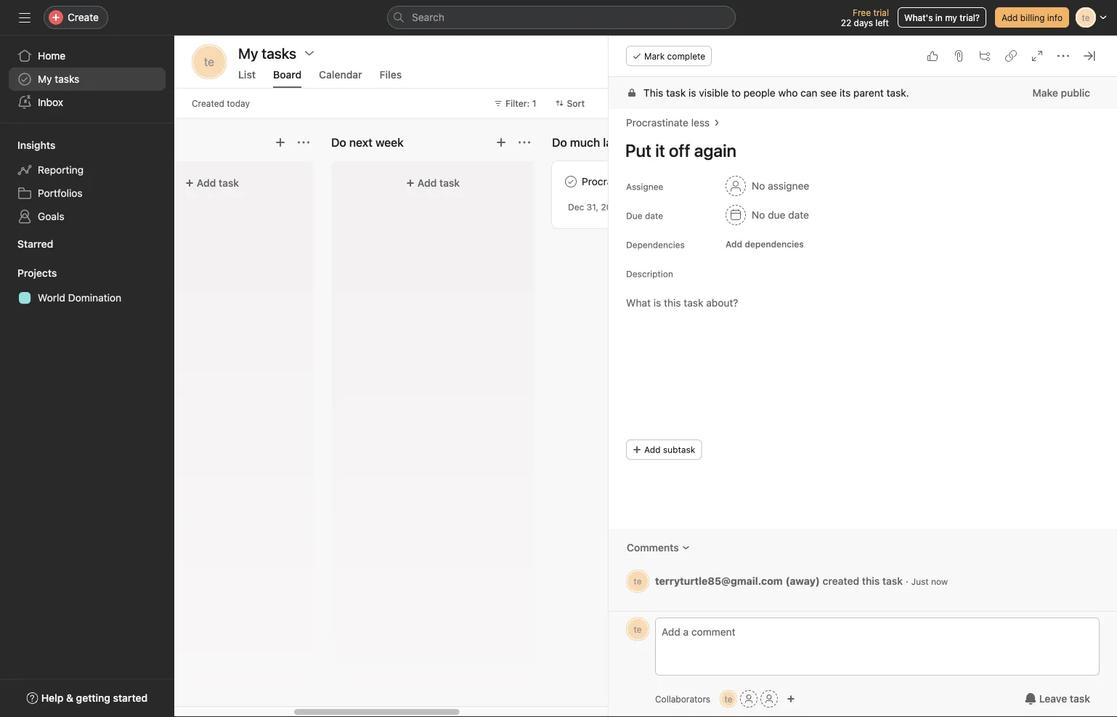 Task type: describe. For each thing, give the bounding box(es) containing it.
(away)
[[786, 575, 820, 587]]

do next week
[[331, 136, 404, 149]]

reporting link
[[9, 158, 166, 182]]

dec 31, 2024 button
[[568, 202, 623, 212]]

starred
[[17, 238, 53, 250]]

description
[[626, 269, 673, 279]]

much later
[[570, 136, 628, 149]]

calendar
[[319, 69, 362, 81]]

add billing info button
[[995, 7, 1069, 28]]

portfolios
[[38, 187, 83, 199]]

home link
[[9, 44, 166, 68]]

te inside 'main content'
[[634, 576, 642, 586]]

add task for add task icon
[[418, 177, 460, 189]]

show options image
[[304, 47, 315, 59]]

world domination link
[[9, 286, 166, 310]]

put it off again dialog
[[609, 36, 1117, 717]]

starred button
[[0, 237, 53, 251]]

copy task link image
[[1006, 50, 1017, 62]]

insights
[[17, 139, 55, 151]]

sort button
[[549, 93, 591, 113]]

no assignee
[[752, 180, 810, 192]]

filter: 1 button
[[488, 93, 543, 113]]

main content containing this task is visible to people who can see its parent task.
[[609, 77, 1117, 611]]

terryturtle85@gmail.com link
[[655, 575, 783, 587]]

leave task button
[[1016, 686, 1100, 712]]

due date
[[626, 211, 663, 221]]

add task button for add task icon
[[340, 170, 526, 196]]

is
[[689, 87, 696, 99]]

inbox
[[38, 96, 63, 108]]

portfolios link
[[9, 182, 166, 205]]

parent
[[854, 87, 884, 99]]

who
[[779, 87, 798, 99]]

global element
[[0, 36, 174, 123]]

1
[[532, 98, 537, 108]]

terryturtle85@gmail.com
[[655, 575, 783, 587]]

do much later
[[552, 136, 628, 149]]

see
[[820, 87, 837, 99]]

board
[[273, 69, 302, 81]]

procrastinate less link
[[626, 115, 710, 131]]

add dependencies
[[726, 239, 804, 249]]

my tasks
[[238, 44, 296, 61]]

dependencies
[[626, 240, 685, 250]]

due
[[768, 209, 786, 221]]

more section actions image
[[298, 137, 310, 148]]

31,
[[587, 202, 599, 212]]

less inside put it off again dialog
[[691, 117, 710, 129]]

can
[[801, 87, 818, 99]]

due
[[626, 211, 643, 221]]

task for more section actions icon add task button
[[219, 177, 239, 189]]

what's
[[905, 12, 933, 23]]

projects button
[[0, 266, 57, 280]]

leave
[[1040, 693, 1067, 705]]

no for no assignee
[[752, 180, 765, 192]]

trial?
[[960, 12, 980, 23]]

created today
[[192, 98, 250, 108]]

created
[[823, 575, 860, 587]]

my
[[945, 12, 958, 23]]

2024
[[601, 202, 623, 212]]

dec
[[568, 202, 584, 212]]

add task for more section actions icon
[[197, 177, 239, 189]]

filter: 1
[[506, 98, 537, 108]]

just
[[912, 576, 929, 587]]

info
[[1048, 12, 1063, 23]]

goals
[[38, 210, 64, 222]]

reporting
[[38, 164, 84, 176]]

domination
[[68, 292, 121, 304]]

attachments: add a file to this task, put it off again image
[[953, 50, 965, 62]]

to
[[732, 87, 741, 99]]

22
[[841, 17, 852, 28]]

inbox link
[[9, 91, 166, 114]]

help & getting started
[[41, 692, 148, 704]]

mark complete button
[[626, 46, 712, 66]]

insights button
[[0, 138, 55, 153]]

world domination
[[38, 292, 121, 304]]

mark
[[644, 51, 665, 61]]

goals link
[[9, 205, 166, 228]]

my
[[38, 73, 52, 85]]

files link
[[380, 69, 402, 88]]

what's in my trial?
[[905, 12, 980, 23]]

close details image
[[1084, 50, 1096, 62]]

public
[[1061, 87, 1091, 99]]

comments
[[627, 542, 679, 554]]

add subtask
[[644, 445, 696, 455]]



Task type: locate. For each thing, give the bounding box(es) containing it.
0 horizontal spatial add task
[[197, 177, 239, 189]]

add or remove collaborators image
[[787, 695, 796, 703]]

mark complete
[[644, 51, 706, 61]]

this
[[862, 575, 880, 587]]

add task image
[[496, 137, 507, 148]]

calendar link
[[319, 69, 362, 88]]

0 horizontal spatial date
[[645, 211, 663, 221]]

create
[[68, 11, 99, 23]]

billing
[[1021, 12, 1045, 23]]

list link
[[238, 69, 256, 88]]

2 add task button from the left
[[340, 170, 526, 196]]

&
[[66, 692, 73, 704]]

assignee
[[768, 180, 810, 192]]

1 horizontal spatial add task button
[[340, 170, 526, 196]]

0 horizontal spatial do
[[331, 136, 346, 149]]

board link
[[273, 69, 302, 88]]

my tasks link
[[9, 68, 166, 91]]

make public button
[[1023, 80, 1100, 106]]

·
[[906, 575, 909, 587]]

free trial 22 days left
[[841, 7, 889, 28]]

0 vertical spatial procrastinate
[[626, 117, 689, 129]]

2 add task from the left
[[418, 177, 460, 189]]

completed image
[[562, 173, 580, 190]]

do for do much later
[[552, 136, 567, 149]]

projects
[[17, 267, 57, 279]]

started
[[113, 692, 148, 704]]

add task button
[[119, 170, 305, 196], [340, 170, 526, 196]]

procrastinate up 2024
[[582, 175, 644, 187]]

list
[[238, 69, 256, 81]]

procrastinate down this
[[626, 117, 689, 129]]

what's in my trial? button
[[898, 7, 987, 28]]

2 do from the left
[[552, 136, 567, 149]]

1 vertical spatial less
[[647, 175, 666, 187]]

today
[[227, 98, 250, 108]]

task.
[[887, 87, 909, 99]]

1 horizontal spatial do
[[552, 136, 567, 149]]

dependencies
[[745, 239, 804, 249]]

Completed checkbox
[[562, 173, 580, 190]]

projects element
[[0, 260, 174, 312]]

now
[[931, 576, 948, 587]]

no left assignee
[[752, 180, 765, 192]]

do for do next week
[[331, 136, 346, 149]]

main content
[[609, 77, 1117, 611]]

add billing info
[[1002, 12, 1063, 23]]

more actions for this task image
[[1058, 50, 1069, 62]]

add task image
[[275, 137, 286, 148]]

do right more section actions icon
[[331, 136, 346, 149]]

no left due
[[752, 209, 765, 221]]

1 vertical spatial no
[[752, 209, 765, 221]]

procrastinate less
[[626, 117, 710, 129], [582, 175, 666, 187]]

add task
[[197, 177, 239, 189], [418, 177, 460, 189]]

te
[[204, 55, 214, 69], [634, 576, 642, 586], [634, 624, 642, 634], [725, 694, 733, 704]]

1 add task from the left
[[197, 177, 239, 189]]

people
[[744, 87, 776, 99]]

files
[[380, 69, 402, 81]]

more section actions image
[[519, 137, 530, 148]]

0 vertical spatial less
[[691, 117, 710, 129]]

procrastinate less inside 'main content'
[[626, 117, 710, 129]]

search button
[[387, 6, 736, 29]]

full screen image
[[1032, 50, 1043, 62]]

days
[[854, 17, 873, 28]]

add
[[1002, 12, 1018, 23], [197, 177, 216, 189], [418, 177, 437, 189], [726, 239, 743, 249], [644, 445, 661, 455]]

create button
[[44, 6, 108, 29]]

add for more section actions icon add task button
[[197, 177, 216, 189]]

complete
[[667, 51, 706, 61]]

less down is
[[691, 117, 710, 129]]

next week
[[349, 136, 404, 149]]

0 horizontal spatial less
[[647, 175, 666, 187]]

less up due date
[[647, 175, 666, 187]]

add for add subtask button
[[644, 445, 661, 455]]

0 vertical spatial procrastinate less
[[626, 117, 710, 129]]

search
[[412, 11, 445, 23]]

procrastinate less down this
[[626, 117, 710, 129]]

visible
[[699, 87, 729, 99]]

1 horizontal spatial date
[[789, 209, 809, 221]]

1 vertical spatial procrastinate less
[[582, 175, 666, 187]]

1 vertical spatial procrastinate
[[582, 175, 644, 187]]

help & getting started button
[[17, 685, 157, 711]]

terryturtle85@gmail.com (away) created this task · just now
[[655, 575, 948, 587]]

no for no due date
[[752, 209, 765, 221]]

procrastinate inside put it off again dialog
[[626, 117, 689, 129]]

no due date
[[752, 209, 809, 221]]

1 add task button from the left
[[119, 170, 305, 196]]

trial
[[874, 7, 889, 17]]

do right more section actions image
[[552, 136, 567, 149]]

no due date button
[[719, 202, 816, 228]]

my tasks
[[38, 73, 79, 85]]

add for add task button related to add task icon
[[418, 177, 437, 189]]

0 horizontal spatial add task button
[[119, 170, 305, 196]]

add subtask button
[[626, 440, 702, 460]]

make
[[1033, 87, 1059, 99]]

leave task
[[1040, 693, 1091, 705]]

Task Name text field
[[616, 134, 1100, 167]]

hide sidebar image
[[19, 12, 31, 23]]

left
[[876, 17, 889, 28]]

task
[[666, 87, 686, 99], [219, 177, 239, 189], [440, 177, 460, 189], [883, 575, 903, 587], [1070, 693, 1091, 705]]

insights element
[[0, 132, 174, 231]]

task inside button
[[1070, 693, 1091, 705]]

0 vertical spatial no
[[752, 180, 765, 192]]

procrastinate
[[626, 117, 689, 129], [582, 175, 644, 187]]

0 likes. click to like this task image
[[927, 50, 939, 62]]

1 do from the left
[[331, 136, 346, 149]]

world
[[38, 292, 65, 304]]

2 no from the top
[[752, 209, 765, 221]]

getting
[[76, 692, 110, 704]]

help
[[41, 692, 63, 704]]

1 horizontal spatial less
[[691, 117, 710, 129]]

task for leave task button
[[1070, 693, 1091, 705]]

free
[[853, 7, 871, 17]]

add task button for more section actions icon
[[119, 170, 305, 196]]

procrastinate less up 2024
[[582, 175, 666, 187]]

this task is visible to people who can see its parent task.
[[644, 87, 909, 99]]

make public
[[1033, 87, 1091, 99]]

task for add task button related to add task icon
[[440, 177, 460, 189]]

collaborators
[[655, 694, 711, 704]]

no assignee button
[[719, 173, 816, 199]]

assignee
[[626, 182, 664, 192]]

do
[[331, 136, 346, 149], [552, 136, 567, 149]]

add subtask image
[[979, 50, 991, 62]]

this
[[644, 87, 664, 99]]

date inside dropdown button
[[789, 209, 809, 221]]

search list box
[[387, 6, 736, 29]]

1 horizontal spatial add task
[[418, 177, 460, 189]]

dec 31, 2024
[[568, 202, 623, 212]]

date
[[789, 209, 809, 221], [645, 211, 663, 221]]

filter:
[[506, 98, 530, 108]]

1 no from the top
[[752, 180, 765, 192]]



Task type: vqa. For each thing, say whether or not it's contained in the screenshot.
2nd list item from the top of the the Star this project dialog
no



